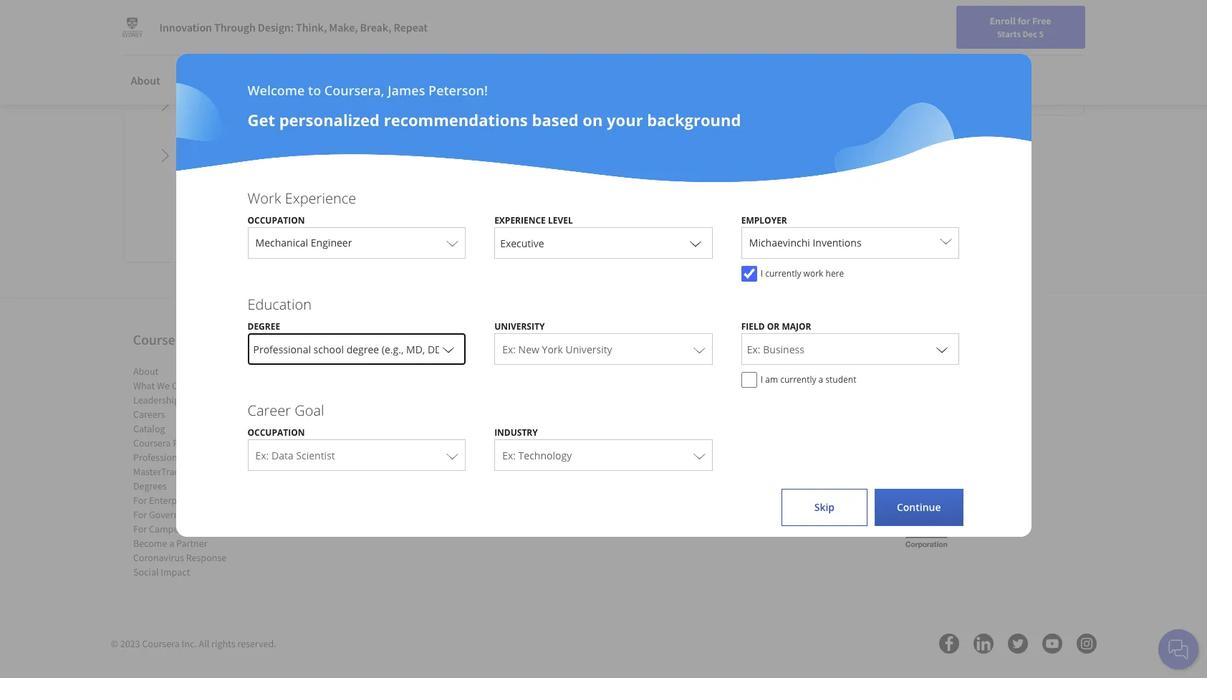 Task type: describe. For each thing, give the bounding box(es) containing it.
response
[[186, 552, 226, 564]]

list for community
[[380, 364, 501, 465]]

level
[[548, 214, 573, 227]]

degree
[[248, 320, 280, 333]]

or
[[768, 320, 780, 333]]

accessibility
[[626, 437, 677, 450]]

degrees link
[[133, 480, 167, 493]]

coursera facebook image
[[940, 634, 960, 654]]

2 the from the left
[[667, 363, 684, 379]]

1 horizontal spatial through
[[503, 258, 571, 282]]

1 vertical spatial university
[[566, 343, 613, 356]]

blog
[[401, 437, 420, 450]]

✕ button
[[823, 236, 836, 260]]

government
[[149, 509, 201, 521]]

scientist
[[296, 449, 335, 462]]

center
[[419, 451, 447, 464]]

chevron down image for degree
[[440, 341, 457, 358]]

mobile app
[[873, 331, 941, 349]]

logo of certified b corporation image
[[898, 470, 956, 556]]

plus
[[173, 437, 190, 450]]

tech blog link
[[380, 437, 420, 450]]

1 vertical spatial make,
[[692, 258, 740, 282]]

testimonials link
[[406, 65, 486, 96]]

enroll for free starts dec 5
[[990, 14, 1052, 39]]

on
[[583, 109, 603, 130]]

testimonials
[[415, 73, 477, 87]]

Occupation field
[[248, 227, 465, 259]]

professional certificates link
[[133, 451, 234, 464]]

professional
[[133, 451, 185, 464]]

here
[[826, 267, 845, 280]]

recommendations link
[[274, 65, 383, 96]]

show notifications image
[[1014, 18, 1032, 35]]

coursera youtube image
[[1043, 634, 1063, 654]]

welcome to coursera, james peterson!
[[248, 82, 488, 99]]

coursera instagram image
[[1077, 634, 1097, 654]]

questions
[[832, 50, 892, 68]]

for campus link
[[133, 523, 183, 536]]

new
[[519, 343, 540, 356]]

occupation for work
[[248, 214, 305, 227]]

more questions
[[799, 50, 892, 68]]

currently inside education element
[[781, 374, 817, 386]]

tech
[[380, 437, 399, 450]]

enroll
[[990, 14, 1016, 27]]

community
[[380, 331, 451, 349]]

inventions
[[813, 236, 862, 249]]

coursera linkedin image
[[974, 634, 994, 654]]

about link for modules
[[122, 65, 169, 96]]

list for more
[[626, 364, 748, 536]]

1 vertical spatial innovation
[[413, 258, 499, 282]]

coursera inside about what we offer leadership careers catalog coursera plus professional certificates mastertrack® certificates degrees for enterprise for government for campus become a partner coronavirus response social impact
[[133, 437, 171, 450]]

continue
[[898, 500, 942, 514]]

now
[[603, 363, 626, 379]]

social
[[133, 566, 158, 579]]

work experience
[[248, 189, 356, 208]]

about for about
[[131, 73, 161, 87]]

1 vertical spatial certificates
[[190, 466, 237, 478]]

impact
[[160, 566, 190, 579]]

learners list item
[[380, 364, 501, 379]]

become a partner link
[[133, 537, 207, 550]]

app
[[917, 331, 941, 349]]

ex: data scientist
[[256, 449, 335, 462]]

york
[[542, 343, 563, 356]]

I currently work here checkbox
[[742, 266, 758, 282]]

2023
[[120, 638, 140, 650]]

can
[[581, 363, 600, 379]]

course
[[687, 363, 723, 379]]

0 vertical spatial university
[[495, 320, 545, 333]]

starts
[[998, 28, 1022, 39]]

coursera plus link
[[133, 437, 190, 450]]

education
[[248, 295, 312, 314]]

coronavirus
[[133, 552, 184, 564]]

background
[[648, 109, 742, 130]]

reserved.
[[238, 638, 277, 650]]

what we offer link
[[133, 379, 192, 392]]

1 horizontal spatial experience
[[495, 214, 546, 227]]

I am currently a student checkbox
[[742, 372, 758, 388]]

to for coursera,
[[308, 82, 321, 99]]

coursera,
[[325, 82, 385, 99]]

for enterprise link
[[133, 494, 192, 507]]

partner
[[176, 537, 207, 550]]

2 vertical spatial coursera
[[142, 638, 180, 650]]

work
[[804, 267, 824, 280]]

your
[[607, 109, 644, 130]]

goal
[[295, 401, 324, 420]]

free
[[1033, 14, 1052, 27]]

english
[[933, 16, 968, 30]]

mastertrack®
[[133, 466, 188, 478]]

i for education
[[761, 374, 764, 386]]

leadership
[[133, 394, 179, 407]]

coursera twitter image
[[1008, 634, 1028, 654]]

mobile
[[873, 331, 914, 349]]

become
[[133, 537, 167, 550]]

michaevinchi inventions
[[750, 236, 862, 249]]

experience level
[[495, 214, 573, 227]]



Task type: locate. For each thing, give the bounding box(es) containing it.
certificates
[[187, 451, 234, 464], [190, 466, 237, 478]]

0 vertical spatial coursera
[[133, 331, 188, 349]]

james
[[388, 82, 425, 99]]

certificates up mastertrack® certificates 'link'
[[187, 451, 234, 464]]

occupation
[[248, 214, 305, 227], [248, 427, 305, 439]]

occupation inside work experience element
[[248, 214, 305, 227]]

1 horizontal spatial chevron down image
[[687, 234, 705, 252]]

materials.
[[726, 363, 779, 379]]

i right i currently work here checkbox
[[761, 267, 764, 280]]

for up become
[[133, 523, 147, 536]]

about up what
[[133, 365, 158, 378]]

ex: left new
[[503, 343, 516, 356]]

i currently work here
[[761, 267, 845, 280]]

university up can
[[566, 343, 613, 356]]

experience left level
[[495, 214, 546, 227]]

am
[[766, 374, 779, 386]]

personalized
[[279, 109, 380, 130]]

chevron down image for field or major
[[934, 341, 952, 358]]

experience up engineer on the top of page
[[285, 189, 356, 208]]

offer
[[172, 379, 192, 392]]

more up access
[[626, 331, 657, 349]]

english button
[[907, 0, 994, 47]]

coursera up what we offer link
[[133, 331, 188, 349]]

1 horizontal spatial more
[[799, 50, 829, 68]]

university up new
[[495, 320, 545, 333]]

for
[[1018, 14, 1031, 27]]

1 horizontal spatial the
[[667, 363, 684, 379]]

0 horizontal spatial more
[[626, 331, 657, 349]]

coronavirus response link
[[133, 552, 226, 564]]

1 vertical spatial currently
[[781, 374, 817, 386]]

1 vertical spatial about
[[133, 365, 158, 378]]

None search field
[[204, 9, 548, 38]]

skip
[[815, 500, 835, 514]]

design:
[[258, 20, 294, 34], [576, 258, 635, 282]]

i for work experience
[[761, 267, 764, 280]]

1 vertical spatial i
[[761, 374, 764, 386]]

1 vertical spatial for
[[133, 509, 147, 521]]

teaching
[[380, 451, 417, 464]]

occupation for career
[[248, 427, 305, 439]]

0 vertical spatial innovation
[[160, 20, 212, 34]]

0 horizontal spatial a
[[169, 537, 174, 550]]

list
[[133, 364, 255, 580], [380, 364, 501, 465], [626, 364, 748, 536]]

university
[[495, 320, 545, 333], [566, 343, 613, 356]]

field
[[742, 320, 765, 333]]

0 vertical spatial design:
[[258, 20, 294, 34]]

1 horizontal spatial to
[[481, 363, 492, 379]]

i left am
[[761, 374, 764, 386]]

0 vertical spatial about
[[131, 73, 161, 87]]

1 for from the top
[[133, 494, 147, 507]]

mechanical
[[256, 236, 308, 249]]

1 vertical spatial welcome
[[429, 363, 478, 379]]

a inside dialog
[[819, 374, 824, 386]]

Employer field
[[743, 227, 959, 259]]

certificates down professional certificates 'link'
[[190, 466, 237, 478]]

0 vertical spatial currently
[[766, 267, 802, 280]]

for up for campus link
[[133, 509, 147, 521]]

0 vertical spatial i
[[761, 267, 764, 280]]

chevron down image inside work experience element
[[687, 234, 705, 252]]

break, down michaevinchi
[[745, 258, 795, 282]]

0 vertical spatial break,
[[360, 20, 392, 34]]

the left course.
[[495, 363, 513, 379]]

work
[[248, 189, 281, 208]]

0 vertical spatial occupation
[[248, 214, 305, 227]]

0 horizontal spatial think,
[[296, 20, 327, 34]]

1 horizontal spatial welcome
[[429, 363, 478, 379]]

peterson!
[[429, 82, 488, 99]]

0 horizontal spatial list
[[133, 364, 255, 580]]

through down experience level
[[503, 258, 571, 282]]

get
[[248, 109, 275, 130]]

catalog link
[[133, 423, 165, 435]]

inc.
[[182, 638, 197, 650]]

campus
[[149, 523, 183, 536]]

1 horizontal spatial university
[[566, 343, 613, 356]]

0 horizontal spatial through
[[214, 20, 256, 34]]

ex: new york university
[[503, 343, 613, 356]]

the
[[495, 363, 513, 379], [667, 363, 684, 379]]

welcome inside onboardingmodal dialog
[[248, 82, 305, 99]]

1 horizontal spatial list
[[380, 364, 501, 465]]

3 list from the left
[[626, 364, 748, 536]]

1 vertical spatial design:
[[576, 258, 635, 282]]

0 vertical spatial through
[[214, 20, 256, 34]]

0 vertical spatial repeat
[[394, 20, 428, 34]]

work experience element
[[233, 189, 975, 289]]

currently right am
[[781, 374, 817, 386]]

1 vertical spatial about link
[[133, 365, 158, 378]]

1 horizontal spatial make,
[[692, 258, 740, 282]]

career goal element
[[233, 401, 975, 478]]

0 horizontal spatial repeat
[[394, 20, 428, 34]]

careers
[[133, 408, 165, 421]]

0 vertical spatial innovation through design: think, make, break, repeat
[[160, 20, 428, 34]]

i am currently a student
[[761, 374, 857, 386]]

1 vertical spatial repeat
[[576, 280, 632, 303]]

about for about what we offer leadership careers catalog coursera plus professional certificates mastertrack® certificates degrees for enterprise for government for campus become a partner coronavirus response social impact
[[133, 365, 158, 378]]

coursera down catalog link
[[133, 437, 171, 450]]

0 vertical spatial more
[[799, 50, 829, 68]]

break, up welcome to coursera, james peterson!
[[360, 20, 392, 34]]

0 vertical spatial to
[[308, 82, 321, 99]]

2 for from the top
[[133, 509, 147, 521]]

learners
[[380, 365, 416, 378]]

1 horizontal spatial break,
[[745, 258, 795, 282]]

1 vertical spatial more
[[626, 331, 657, 349]]

welcome for welcome to the course. you can now access the course materials.
[[429, 363, 478, 379]]

welcome for welcome to coursera, james peterson!
[[248, 82, 305, 99]]

ex:
[[503, 343, 516, 356], [256, 449, 269, 462], [503, 449, 516, 462]]

0 horizontal spatial university
[[495, 320, 545, 333]]

1 i from the top
[[761, 267, 764, 280]]

tech blog teaching center
[[380, 437, 447, 464]]

about what we offer leadership careers catalog coursera plus professional certificates mastertrack® certificates degrees for enterprise for government for campus become a partner coronavirus response social impact
[[133, 365, 237, 579]]

currently inside work experience element
[[766, 267, 802, 280]]

the university of sydney image
[[122, 17, 142, 37]]

mastertrack® certificates link
[[133, 466, 237, 478]]

break,
[[360, 20, 392, 34], [745, 258, 795, 282]]

1 vertical spatial to
[[481, 363, 492, 379]]

0 vertical spatial welcome
[[248, 82, 305, 99]]

0 horizontal spatial break,
[[360, 20, 392, 34]]

field or major
[[742, 320, 812, 333]]

1 vertical spatial break,
[[745, 258, 795, 282]]

2 horizontal spatial list
[[626, 364, 748, 536]]

1 occupation from the top
[[248, 214, 305, 227]]

teaching center link
[[380, 451, 447, 464]]

recommendations
[[282, 73, 375, 87]]

2 horizontal spatial chevron down image
[[934, 341, 952, 358]]

1 list from the left
[[133, 364, 255, 580]]

3 for from the top
[[133, 523, 147, 536]]

1 vertical spatial occupation
[[248, 427, 305, 439]]

ex: for career goal
[[503, 449, 516, 462]]

1 horizontal spatial repeat
[[576, 280, 632, 303]]

a down the campus
[[169, 537, 174, 550]]

ex: for education
[[503, 343, 516, 356]]

to for the
[[481, 363, 492, 379]]

make,
[[329, 20, 358, 34], [692, 258, 740, 282]]

list containing about
[[133, 364, 255, 580]]

0 vertical spatial think,
[[296, 20, 327, 34]]

1 vertical spatial experience
[[495, 214, 546, 227]]

through up the modules link
[[214, 20, 256, 34]]

careers link
[[133, 408, 165, 421]]

collapsed list
[[141, 29, 738, 313]]

education element
[[233, 295, 975, 395]]

© 2023 coursera inc. all rights reserved.
[[111, 638, 277, 650]]

modules
[[201, 73, 242, 87]]

about down the university of sydney image
[[131, 73, 161, 87]]

course.
[[516, 363, 555, 379]]

0 horizontal spatial experience
[[285, 189, 356, 208]]

get personalized recommendations based on your background
[[248, 109, 742, 130]]

for down degrees link
[[133, 494, 147, 507]]

make, left i currently work here checkbox
[[692, 258, 740, 282]]

coursera
[[133, 331, 188, 349], [133, 437, 171, 450], [142, 638, 180, 650]]

dec
[[1023, 28, 1038, 39]]

0 horizontal spatial to
[[308, 82, 321, 99]]

coursera left inc.
[[142, 638, 180, 650]]

occupation up mechanical
[[248, 214, 305, 227]]

onboardingmodal dialog
[[0, 0, 1208, 678]]

accessibility link
[[626, 437, 677, 450]]

5
[[1040, 28, 1045, 39]]

1 vertical spatial innovation through design: think, make, break, repeat
[[413, 258, 795, 303]]

innovation through design: think, make, break, repeat
[[160, 20, 428, 34], [413, 258, 795, 303]]

currently
[[766, 267, 802, 280], [781, 374, 817, 386]]

1 horizontal spatial innovation
[[413, 258, 499, 282]]

skip button
[[782, 489, 868, 526]]

welcome to the course. you can now access the course materials.
[[429, 363, 779, 379]]

ex: technology
[[503, 449, 572, 462]]

think,
[[296, 20, 327, 34], [639, 258, 688, 282]]

a
[[819, 374, 824, 386], [169, 537, 174, 550]]

more for more questions
[[799, 50, 829, 68]]

data
[[272, 449, 294, 462]]

more
[[799, 50, 829, 68], [626, 331, 657, 349]]

student
[[826, 374, 857, 386]]

to left course.
[[481, 363, 492, 379]]

occupation down career
[[248, 427, 305, 439]]

for
[[133, 494, 147, 507], [133, 509, 147, 521], [133, 523, 147, 536]]

a left 'student'
[[819, 374, 824, 386]]

0 vertical spatial about link
[[122, 65, 169, 96]]

welcome down community on the left of the page
[[429, 363, 478, 379]]

1 horizontal spatial think,
[[639, 258, 688, 282]]

2 list from the left
[[380, 364, 501, 465]]

to inside onboardingmodal dialog
[[308, 82, 321, 99]]

a inside about what we offer leadership careers catalog coursera plus professional certificates mastertrack® certificates degrees for enterprise for government for campus become a partner coronavirus response social impact
[[169, 537, 174, 550]]

chevron down image for experience level
[[687, 234, 705, 252]]

0 horizontal spatial chevron down image
[[440, 341, 457, 358]]

1 vertical spatial through
[[503, 258, 571, 282]]

0 vertical spatial certificates
[[187, 451, 234, 464]]

0 vertical spatial a
[[819, 374, 824, 386]]

1 the from the left
[[495, 363, 513, 379]]

based
[[532, 109, 579, 130]]

2 i from the top
[[761, 374, 764, 386]]

ex: left data in the bottom of the page
[[256, 449, 269, 462]]

✕
[[823, 236, 836, 260]]

chat with us image
[[1168, 638, 1191, 661]]

2 occupation from the top
[[248, 427, 305, 439]]

rights
[[212, 638, 236, 650]]

welcome up get
[[248, 82, 305, 99]]

through
[[214, 20, 256, 34], [503, 258, 571, 282]]

the right access
[[667, 363, 684, 379]]

recommendations
[[384, 109, 528, 130]]

career goal
[[248, 401, 324, 420]]

0 vertical spatial for
[[133, 494, 147, 507]]

occupation inside career goal element
[[248, 427, 305, 439]]

1 vertical spatial think,
[[639, 258, 688, 282]]

employer
[[742, 214, 788, 227]]

0 horizontal spatial design:
[[258, 20, 294, 34]]

catalog
[[133, 423, 165, 435]]

0 horizontal spatial the
[[495, 363, 513, 379]]

modules link
[[192, 65, 251, 96]]

social impact link
[[133, 566, 190, 579]]

about inside about what we offer leadership careers catalog coursera plus professional certificates mastertrack® certificates degrees for enterprise for government for campus become a partner coronavirus response social impact
[[133, 365, 158, 378]]

0 vertical spatial experience
[[285, 189, 356, 208]]

list item
[[626, 364, 748, 379], [626, 379, 748, 393], [380, 422, 501, 436], [626, 450, 748, 465]]

degrees
[[133, 480, 167, 493]]

list containing accessibility
[[626, 364, 748, 536]]

2 vertical spatial for
[[133, 523, 147, 536]]

1 horizontal spatial a
[[819, 374, 824, 386]]

ex: inside education element
[[503, 343, 516, 356]]

about link up what
[[133, 365, 158, 378]]

technology
[[519, 449, 572, 462]]

0 horizontal spatial make,
[[329, 20, 358, 34]]

about link for what we offer
[[133, 365, 158, 378]]

what
[[133, 379, 155, 392]]

michaevinchi
[[750, 236, 811, 249]]

more left questions
[[799, 50, 829, 68]]

currently left work
[[766, 267, 802, 280]]

0 vertical spatial make,
[[329, 20, 358, 34]]

industry
[[495, 427, 538, 439]]

0 horizontal spatial innovation
[[160, 20, 212, 34]]

list containing learners
[[380, 364, 501, 465]]

chevron down image
[[687, 234, 705, 252], [440, 341, 457, 358], [934, 341, 952, 358]]

we
[[157, 379, 170, 392]]

1 vertical spatial a
[[169, 537, 174, 550]]

1 horizontal spatial design:
[[576, 258, 635, 282]]

1 vertical spatial coursera
[[133, 437, 171, 450]]

more for more
[[626, 331, 657, 349]]

about link down the university of sydney image
[[122, 65, 169, 96]]

list for coursera
[[133, 364, 255, 580]]

make, up recommendations link
[[329, 20, 358, 34]]

continue button
[[875, 489, 964, 526]]

0 horizontal spatial welcome
[[248, 82, 305, 99]]

ex: down industry
[[503, 449, 516, 462]]

to up personalized on the left top of page
[[308, 82, 321, 99]]



Task type: vqa. For each thing, say whether or not it's contained in the screenshot.
Jacob Simon dropdown button
no



